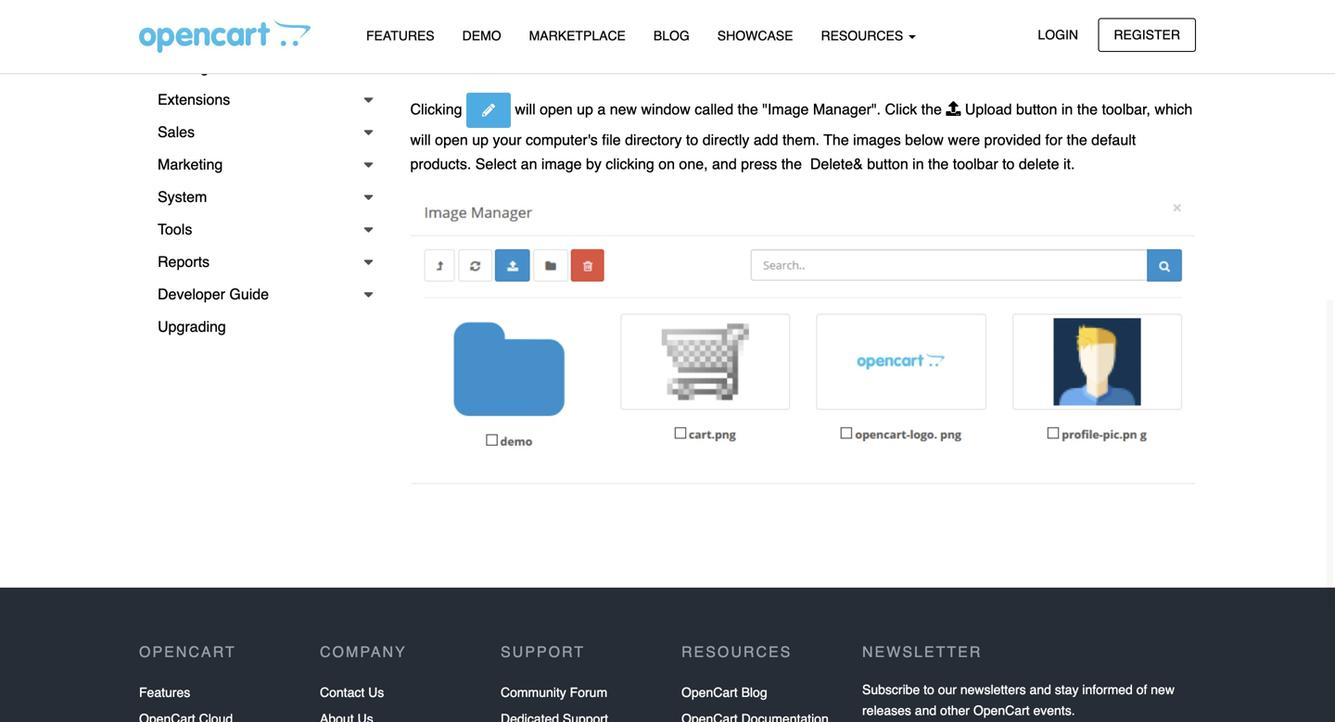 Task type: locate. For each thing, give the bounding box(es) containing it.
0 horizontal spatial opencart
[[139, 643, 236, 660]]

which
[[1155, 100, 1193, 117]]

2 vertical spatial opencart
[[973, 703, 1030, 718]]

image
[[541, 155, 582, 172]]

and left other
[[915, 703, 937, 718]]

one,
[[679, 155, 708, 172]]

extensions
[[158, 91, 230, 108]]

support
[[501, 643, 585, 660]]

newsletter
[[862, 643, 982, 660]]

opencart - open source shopping cart solution image
[[139, 19, 311, 53]]

new right of
[[1151, 682, 1175, 697]]

and down 'directly'
[[712, 155, 737, 172]]

0 vertical spatial will
[[515, 100, 536, 117]]

0 horizontal spatial and
[[712, 155, 737, 172]]

1 vertical spatial opencart
[[681, 685, 738, 700]]

features for the leftmost features link
[[139, 685, 190, 700]]

button up for
[[1016, 100, 1057, 117]]

system link
[[139, 181, 382, 213]]

marketplace link
[[515, 19, 640, 52]]

open up the products.
[[435, 131, 468, 149]]

releases
[[862, 703, 911, 718]]

1 vertical spatial features link
[[139, 680, 190, 706]]

1 horizontal spatial button
[[1016, 100, 1057, 117]]

1 horizontal spatial to
[[924, 682, 934, 697]]

demo link
[[448, 19, 515, 52]]

button
[[1016, 100, 1057, 117], [867, 155, 908, 172]]

0 vertical spatial resources
[[821, 28, 907, 43]]

resources up manager".
[[821, 28, 907, 43]]

new right a
[[610, 100, 637, 117]]

features link
[[352, 19, 448, 52], [139, 680, 190, 706]]

0 horizontal spatial blog
[[654, 28, 690, 43]]

up left your
[[472, 131, 489, 149]]

forum
[[570, 685, 607, 700]]

opencart inside subscribe to our newsletters and stay informed of new releases and other opencart events.
[[973, 703, 1030, 718]]

community
[[501, 685, 566, 700]]

2 vertical spatial and
[[915, 703, 937, 718]]

0 vertical spatial blog
[[654, 28, 690, 43]]

in
[[1061, 100, 1073, 117], [912, 155, 924, 172]]

1 vertical spatial will
[[410, 131, 431, 149]]

0 horizontal spatial open
[[435, 131, 468, 149]]

our
[[938, 682, 957, 697]]

0 horizontal spatial button
[[867, 155, 908, 172]]

upgrading link
[[139, 311, 382, 343]]

1 vertical spatial and
[[1030, 682, 1051, 697]]

0 vertical spatial new
[[610, 100, 637, 117]]

0 vertical spatial button
[[1016, 100, 1057, 117]]

on
[[658, 155, 675, 172]]

1 vertical spatial resources
[[681, 643, 792, 660]]

us
[[368, 685, 384, 700]]

directory
[[625, 131, 682, 149]]

0 vertical spatial opencart
[[139, 643, 236, 660]]

2 admin - image manager image from the top
[[410, 187, 1196, 511]]

an
[[521, 155, 537, 172]]

the right the called
[[738, 100, 758, 117]]

features
[[366, 28, 435, 43], [139, 685, 190, 700]]

2 horizontal spatial opencart
[[973, 703, 1030, 718]]

to inside upload button in the toolbar, which will open up your computer's file directory to directly add them. the images below were provided for the default products. select an image by clicking on one, and press the
[[686, 131, 698, 149]]

the
[[738, 100, 758, 117], [921, 100, 942, 117], [1077, 100, 1098, 117], [1067, 131, 1087, 149], [781, 155, 802, 172], [928, 155, 949, 172]]

and up events.
[[1030, 682, 1051, 697]]

open
[[540, 100, 573, 117], [435, 131, 468, 149]]

button down images
[[867, 155, 908, 172]]

up left a
[[577, 100, 593, 117]]

stay
[[1055, 682, 1079, 697]]

0 horizontal spatial up
[[472, 131, 489, 149]]

register link
[[1098, 18, 1196, 52]]

clicking
[[410, 100, 466, 117]]

0 horizontal spatial features link
[[139, 680, 190, 706]]

and inside upload button in the toolbar, which will open up your computer's file directory to directly add them. the images below were provided for the default products. select an image by clicking on one, and press the
[[712, 155, 737, 172]]

opencart inside opencart blog link
[[681, 685, 738, 700]]

in up for
[[1061, 100, 1073, 117]]

2 horizontal spatial and
[[1030, 682, 1051, 697]]

1 vertical spatial admin - image manager image
[[410, 187, 1196, 511]]

new
[[610, 100, 637, 117], [1151, 682, 1175, 697]]

provided
[[984, 131, 1041, 149]]

1 horizontal spatial opencart
[[681, 685, 738, 700]]

in inside upload button in the toolbar, which will open up your computer's file directory to directly add them. the images below were provided for the default products. select an image by clicking on one, and press the
[[1061, 100, 1073, 117]]

1 horizontal spatial features
[[366, 28, 435, 43]]

button inside upload button in the toolbar, which will open up your computer's file directory to directly add them. the images below were provided for the default products. select an image by clicking on one, and press the
[[1016, 100, 1057, 117]]

to up one,
[[686, 131, 698, 149]]

1 horizontal spatial new
[[1151, 682, 1175, 697]]

upload button in the toolbar, which will open up your computer's file directory to directly add them. the images below were provided for the default products. select an image by clicking on one, and press the
[[410, 100, 1193, 172]]

to
[[686, 131, 698, 149], [1002, 155, 1015, 172], [924, 682, 934, 697]]

1 horizontal spatial open
[[540, 100, 573, 117]]

0 horizontal spatial will
[[410, 131, 431, 149]]

new inside subscribe to our newsletters and stay informed of new releases and other opencart events.
[[1151, 682, 1175, 697]]

to down provided
[[1002, 155, 1015, 172]]

features inside features link
[[366, 28, 435, 43]]

1 vertical spatial open
[[435, 131, 468, 149]]

reports link
[[139, 246, 382, 278]]

1 vertical spatial in
[[912, 155, 924, 172]]

open up "computer's"
[[540, 100, 573, 117]]

and
[[712, 155, 737, 172], [1030, 682, 1051, 697], [915, 703, 937, 718]]

guide
[[229, 286, 269, 303]]

add
[[754, 131, 778, 149]]

showcase link
[[704, 19, 807, 52]]

the down them.
[[781, 155, 802, 172]]

opencart
[[139, 643, 236, 660], [681, 685, 738, 700], [973, 703, 1030, 718]]

will up your
[[515, 100, 536, 117]]

0 vertical spatial and
[[712, 155, 737, 172]]

resources up opencart blog
[[681, 643, 792, 660]]

resources
[[821, 28, 907, 43], [681, 643, 792, 660]]

1 horizontal spatial resources
[[821, 28, 907, 43]]

0 horizontal spatial features
[[139, 685, 190, 700]]

2 horizontal spatial to
[[1002, 155, 1015, 172]]

0 vertical spatial in
[[1061, 100, 1073, 117]]

0 horizontal spatial resources
[[681, 643, 792, 660]]

1 vertical spatial new
[[1151, 682, 1175, 697]]

0 horizontal spatial to
[[686, 131, 698, 149]]

toolbar
[[953, 155, 998, 172]]

1 vertical spatial blog
[[741, 685, 767, 700]]

extensions link
[[139, 83, 382, 116]]

to inside subscribe to our newsletters and stay informed of new releases and other opencart events.
[[924, 682, 934, 697]]

1 horizontal spatial and
[[915, 703, 937, 718]]

events.
[[1033, 703, 1075, 718]]

clicking
[[606, 155, 654, 172]]

developer guide link
[[139, 278, 382, 311]]

catalog link
[[139, 51, 382, 83]]

showcase
[[717, 28, 793, 43]]

0 vertical spatial features
[[366, 28, 435, 43]]

the down below
[[928, 155, 949, 172]]

admin - image manager image
[[410, 0, 1196, 46], [410, 187, 1196, 511]]

community forum
[[501, 685, 607, 700]]

tools link
[[139, 213, 382, 246]]

computer's
[[526, 131, 598, 149]]

opencart blog
[[681, 685, 767, 700]]

will
[[515, 100, 536, 117], [410, 131, 431, 149]]

1 horizontal spatial blog
[[741, 685, 767, 700]]

will open up a new window called the "image manager". click the
[[511, 100, 946, 117]]

press
[[741, 155, 777, 172]]

default
[[1091, 131, 1136, 149]]

1 vertical spatial button
[[867, 155, 908, 172]]

to left our
[[924, 682, 934, 697]]

subscribe
[[862, 682, 920, 697]]

1 vertical spatial features
[[139, 685, 190, 700]]

2 vertical spatial to
[[924, 682, 934, 697]]

1 horizontal spatial features link
[[352, 19, 448, 52]]

other
[[940, 703, 970, 718]]

0 horizontal spatial in
[[912, 155, 924, 172]]

will up the products.
[[410, 131, 431, 149]]

marketplace
[[529, 28, 626, 43]]

0 vertical spatial to
[[686, 131, 698, 149]]

in down below
[[912, 155, 924, 172]]

0 vertical spatial admin - image manager image
[[410, 0, 1196, 46]]

1 vertical spatial up
[[472, 131, 489, 149]]

1 horizontal spatial in
[[1061, 100, 1073, 117]]

0 vertical spatial up
[[577, 100, 593, 117]]



Task type: vqa. For each thing, say whether or not it's contained in the screenshot.
the User
no



Task type: describe. For each thing, give the bounding box(es) containing it.
in for toolbar
[[912, 155, 924, 172]]

the right for
[[1067, 131, 1087, 149]]

opencart for opencart
[[139, 643, 236, 660]]

1 admin - image manager image from the top
[[410, 0, 1196, 46]]

the
[[824, 131, 849, 149]]

opencart for opencart blog
[[681, 685, 738, 700]]

button for upload
[[1016, 100, 1057, 117]]

select
[[475, 155, 517, 172]]

by
[[586, 155, 602, 172]]

will inside upload button in the toolbar, which will open up your computer's file directory to directly add them. the images below were provided for the default products. select an image by clicking on one, and press the
[[410, 131, 431, 149]]

1 vertical spatial to
[[1002, 155, 1015, 172]]

manager".
[[813, 100, 881, 117]]

demo
[[462, 28, 501, 43]]

vqmod
[[159, 23, 200, 38]]

button for delete&
[[867, 155, 908, 172]]

them.
[[782, 131, 820, 149]]

contact us link
[[320, 680, 384, 706]]

delete& button in the toolbar to delete it.
[[806, 155, 1075, 172]]

tools
[[158, 221, 192, 238]]

upload image
[[946, 101, 961, 116]]

open inside upload button in the toolbar, which will open up your computer's file directory to directly add them. the images below were provided for the default products. select an image by clicking on one, and press the
[[435, 131, 468, 149]]

upload
[[965, 100, 1012, 117]]

contact
[[320, 685, 365, 700]]

0 vertical spatial features link
[[352, 19, 448, 52]]

the left toolbar,
[[1077, 100, 1098, 117]]

1 horizontal spatial will
[[515, 100, 536, 117]]

0 horizontal spatial new
[[610, 100, 637, 117]]

marketing link
[[139, 148, 382, 181]]

login link
[[1022, 18, 1094, 52]]

informed
[[1082, 682, 1133, 697]]

images
[[853, 131, 901, 149]]

window
[[641, 100, 691, 117]]

file
[[602, 131, 621, 149]]

sales link
[[139, 116, 382, 148]]

contact us
[[320, 685, 384, 700]]

upgrading
[[158, 318, 226, 335]]

newsletters
[[960, 682, 1026, 697]]

features for the topmost features link
[[366, 28, 435, 43]]

directly
[[702, 131, 749, 149]]

0 vertical spatial open
[[540, 100, 573, 117]]

system
[[158, 188, 207, 205]]

in for toolbar,
[[1061, 100, 1073, 117]]

of
[[1136, 682, 1147, 697]]

were
[[948, 131, 980, 149]]

delete
[[1019, 155, 1059, 172]]

catalog
[[158, 58, 209, 76]]

blog link
[[640, 19, 704, 52]]

click
[[885, 100, 917, 117]]

register
[[1114, 27, 1180, 42]]

up inside upload button in the toolbar, which will open up your computer's file directory to directly add them. the images below were provided for the default products. select an image by clicking on one, and press the
[[472, 131, 489, 149]]

opencart blog link
[[681, 680, 767, 706]]

below
[[905, 131, 944, 149]]

marketing
[[158, 156, 223, 173]]

a
[[597, 100, 606, 117]]

1 horizontal spatial up
[[577, 100, 593, 117]]

reports
[[158, 253, 210, 270]]

company
[[320, 643, 407, 660]]

it.
[[1063, 155, 1075, 172]]

resources link
[[807, 19, 930, 52]]

delete&
[[810, 155, 863, 172]]

developer guide
[[158, 286, 269, 303]]

vqmod link
[[140, 14, 382, 46]]

called
[[695, 100, 733, 117]]

for
[[1045, 131, 1063, 149]]

developer
[[158, 286, 225, 303]]

toolbar,
[[1102, 100, 1151, 117]]

your
[[493, 131, 522, 149]]

community forum link
[[501, 680, 607, 706]]

login
[[1038, 27, 1078, 42]]

products.
[[410, 155, 471, 172]]

the left upload image
[[921, 100, 942, 117]]

"image
[[762, 100, 809, 117]]

subscribe to our newsletters and stay informed of new releases and other opencart events.
[[862, 682, 1175, 718]]

sales
[[158, 123, 195, 140]]

pencil alt image
[[482, 104, 495, 117]]



